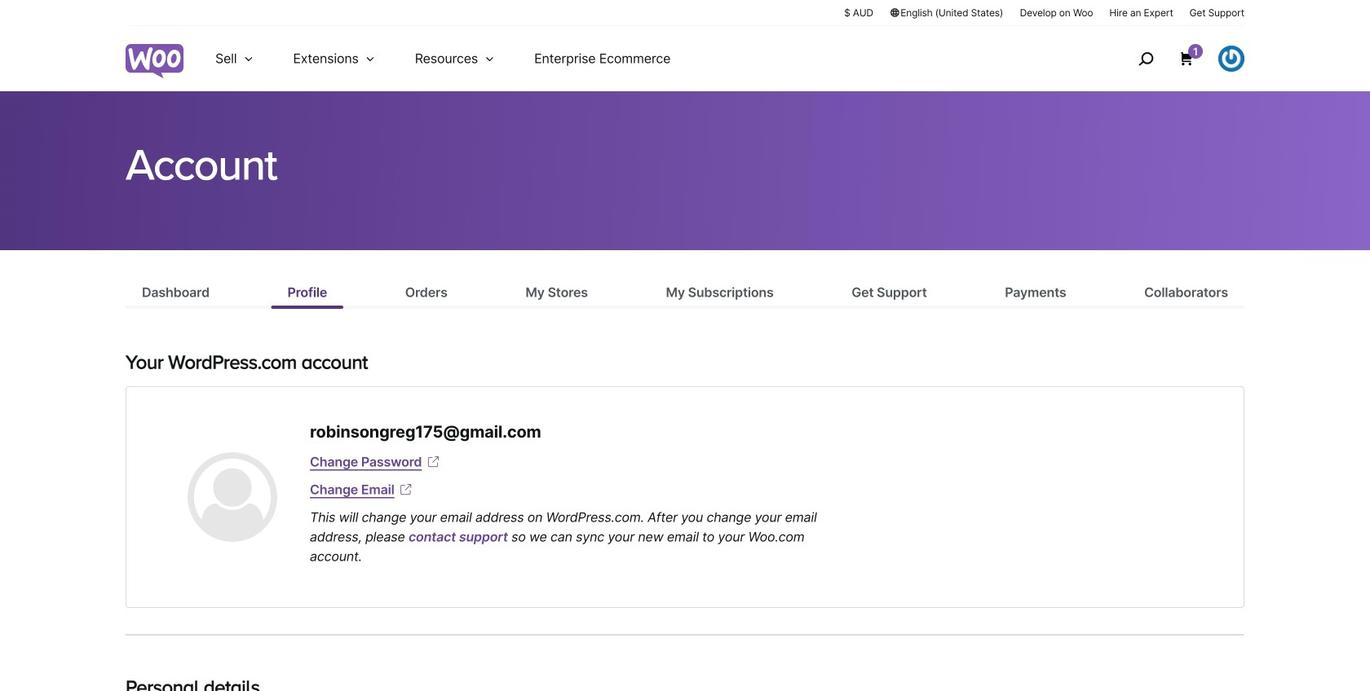 Task type: locate. For each thing, give the bounding box(es) containing it.
external link image
[[398, 482, 414, 499]]

open account menu image
[[1219, 46, 1245, 72]]



Task type: describe. For each thing, give the bounding box(es) containing it.
external link image
[[425, 454, 442, 471]]

service navigation menu element
[[1104, 32, 1245, 85]]

gravatar image image
[[188, 453, 277, 543]]

search image
[[1133, 46, 1159, 72]]



Task type: vqa. For each thing, say whether or not it's contained in the screenshot.
SEARCH Image on the top right of page
yes



